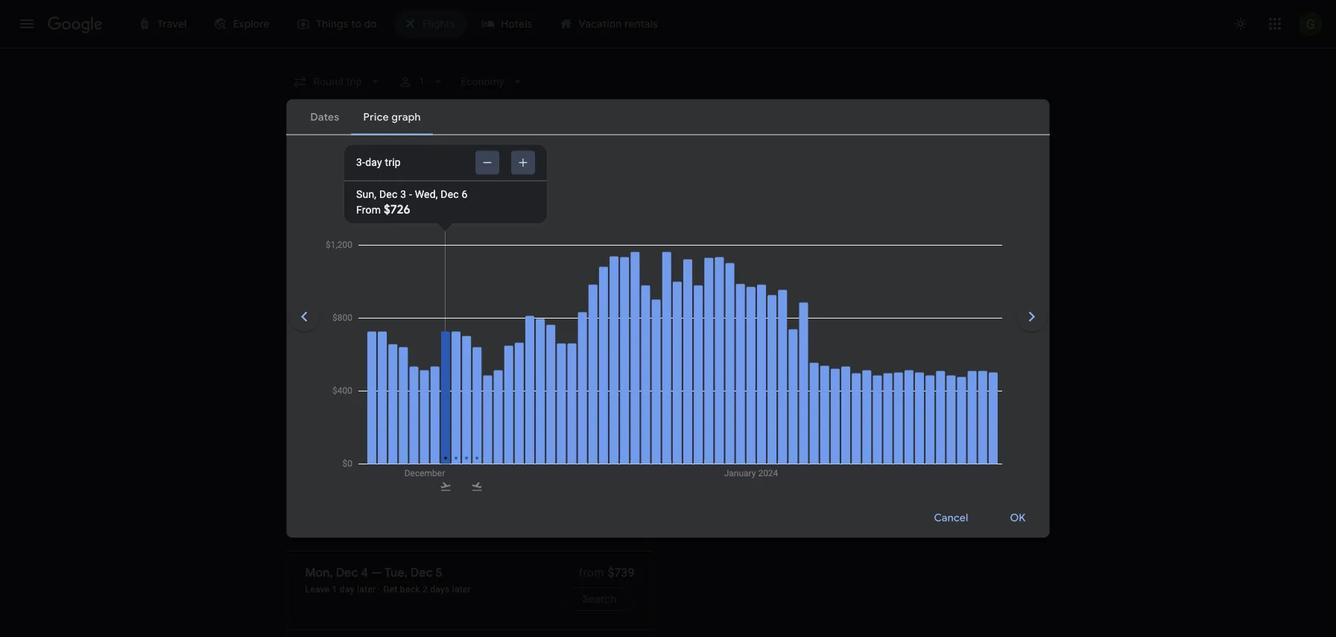 Task type: vqa. For each thing, say whether or not it's contained in the screenshot.
4 from
yes



Task type: describe. For each thing, give the bounding box(es) containing it.
search button for try different dates
[[565, 431, 635, 455]]

trip
[[385, 157, 401, 169]]

later inside sun, dec 3 — mon, dec 4 get back 1 day later
[[369, 428, 388, 439]]

6
[[462, 189, 468, 201]]

destination
[[673, 300, 726, 312]]

4 inside 'mon, dec 4 — tue, dec 5 leave 1 day later · get back 2 days later'
[[361, 566, 368, 581]]

fco
[[735, 409, 761, 424]]

back inside 'mon, dec 4 — tue, dec 5 leave 1 day later · get back 2 days later'
[[400, 585, 420, 595]]

tue,
[[385, 566, 408, 581]]

all
[[315, 154, 327, 168]]

none search field containing all filters
[[287, 69, 1050, 197]]

later left ·
[[357, 585, 376, 595]]

leave
[[305, 585, 330, 595]]

sun, dec 3 — mon, dec 4 get back 1 day later
[[305, 409, 444, 439]]

rome
[[702, 428, 726, 439]]

stops
[[385, 154, 413, 168]]

1 inside sun, dec 3 — mon, dec 4 get back 1 day later
[[344, 428, 350, 439]]

from for 124
[[966, 410, 992, 424]]

main content containing no options matching your search
[[287, 209, 1050, 638]]

124
[[764, 428, 780, 439]]

$726
[[384, 202, 410, 217]]

try different dates new york to naples
[[305, 350, 428, 382]]

— inside try nearby airports sun, dec 3 — sun, dec 3
[[748, 372, 755, 382]]

4 inside sun, dec 3 — mon, dec 4 get back 1 day later
[[436, 409, 444, 424]]

try for nearby
[[702, 350, 722, 369]]

try nearby airports sun, dec 3 — sun, dec 3
[[702, 350, 829, 382]]

mon, inside sun, dec 3 — mon, dec 4 get back 1 day later
[[380, 409, 408, 424]]

dates inside try different dates new york to naples
[[390, 350, 428, 369]]

from for 5
[[579, 566, 604, 580]]

·
[[378, 585, 381, 595]]

different
[[329, 350, 387, 369]]

Departure text field
[[808, 102, 877, 142]]

3 inside sun, dec 3 - wed, dec 6 from $726
[[400, 189, 406, 201]]

cancel
[[934, 512, 968, 525]]

1 horizontal spatial dates
[[631, 300, 657, 312]]

0 horizontal spatial your
[[607, 300, 628, 312]]

search button for try nearby airports
[[961, 431, 1031, 455]]

1 button
[[392, 69, 452, 95]]

(fco)
[[728, 428, 752, 439]]

2097 US dollars text field
[[995, 410, 1031, 424]]

bags button
[[522, 149, 580, 173]]

back inside sun, dec 3 — mon, dec 4 get back 1 day later
[[322, 428, 342, 439]]

fly
[[702, 409, 718, 424]]

3 down 'airports' on the right of page
[[796, 372, 802, 382]]

1 horizontal spatial your
[[700, 271, 730, 290]]

1 inside popup button
[[419, 76, 425, 88]]

mon, dec 4 — tue, dec 5 leave 1 day later · get back 2 days later
[[305, 566, 471, 595]]

sun, dec 3 - wed, dec 6 from $726
[[356, 189, 468, 217]]

to inside fly to fco rome (fco) is 124 mi from naples
[[721, 409, 732, 424]]

filters
[[330, 154, 359, 168]]

search down $739 text field
[[582, 593, 617, 607]]

— for 5
[[371, 566, 382, 581]]

get inside sun, dec 3 — mon, dec 4 get back 1 day later
[[305, 428, 320, 439]]

airlines
[[454, 154, 491, 168]]

bags
[[531, 154, 555, 168]]

scroll forward image
[[1014, 299, 1050, 335]]

from for 4
[[579, 410, 604, 424]]

739 US dollars text field
[[607, 410, 635, 424]]

see
[[741, 300, 758, 312]]

mon, inside 'mon, dec 4 — tue, dec 5 leave 1 day later · get back 2 days later'
[[305, 566, 333, 581]]

all filters button
[[287, 149, 371, 173]]

sun, down nearby
[[758, 372, 775, 382]]

stops button
[[376, 149, 439, 173]]

5
[[436, 566, 443, 581]]

$739 for mon, dec 4 — tue, dec 5
[[607, 566, 635, 580]]

nearby
[[726, 350, 773, 369]]



Task type: locate. For each thing, give the bounding box(es) containing it.
from $2,097
[[966, 410, 1031, 424]]

later right days
[[452, 585, 471, 595]]

— up ·
[[371, 566, 382, 581]]

0 horizontal spatial mon,
[[305, 566, 333, 581]]

-
[[409, 189, 412, 201]]

— inside sun, dec 3 — mon, dec 4 get back 1 day later
[[367, 409, 378, 424]]

try for changing
[[543, 300, 558, 312]]

1 horizontal spatial get
[[383, 585, 398, 595]]

options
[[580, 271, 630, 290]]

to right fly
[[721, 409, 732, 424]]

from left '$2,097' on the right bottom of page
[[966, 410, 992, 424]]

0 horizontal spatial back
[[322, 428, 342, 439]]

1 vertical spatial your
[[607, 300, 628, 312]]

search
[[582, 437, 617, 450], [979, 437, 1013, 450], [582, 593, 617, 607]]

naples inside try different dates new york to naples
[[358, 372, 387, 382]]

0 horizontal spatial naples
[[358, 372, 387, 382]]

dec
[[379, 189, 398, 201], [441, 189, 459, 201], [722, 372, 738, 382], [778, 372, 794, 382], [332, 409, 354, 424], [411, 409, 433, 424], [336, 566, 358, 581], [411, 566, 433, 581]]

— down try different dates new york to naples
[[367, 409, 378, 424]]

your up destination on the top
[[700, 271, 730, 290]]

no
[[557, 271, 577, 290]]

sun, up from
[[356, 189, 377, 201]]

from $739
[[579, 410, 635, 424], [579, 566, 635, 580]]

from left 739 us dollars text box
[[579, 410, 604, 424]]

from $739 for 4
[[579, 410, 635, 424]]

try inside try nearby airports sun, dec 3 — sun, dec 3
[[702, 350, 722, 369]]

try
[[543, 300, 558, 312], [305, 350, 326, 369], [702, 350, 722, 369]]

$739
[[607, 410, 635, 424], [607, 566, 635, 580]]

day left 'trip'
[[365, 157, 382, 169]]

1 from $739 from the top
[[579, 410, 635, 424]]

2 $739 from the top
[[607, 566, 635, 580]]

0 horizontal spatial 1
[[332, 585, 337, 595]]

2 from $739 from the top
[[579, 566, 635, 580]]

$2,097
[[995, 410, 1031, 424]]

0 vertical spatial from $739
[[579, 410, 635, 424]]

dates left or
[[631, 300, 657, 312]]

1 vertical spatial 1
[[344, 428, 350, 439]]

new
[[305, 372, 324, 382]]

1 vertical spatial get
[[383, 585, 398, 595]]

from right mi
[[796, 428, 815, 439]]

— down nearby
[[748, 372, 755, 382]]

4
[[436, 409, 444, 424], [361, 566, 368, 581]]

0 vertical spatial dates
[[631, 300, 657, 312]]

day right leave
[[340, 585, 355, 595]]

0 horizontal spatial get
[[305, 428, 320, 439]]

from left $739 text field
[[579, 566, 604, 580]]

try changing your dates or destination to see results
[[543, 300, 793, 312]]

2 vertical spatial to
[[721, 409, 732, 424]]

1 horizontal spatial naples
[[818, 428, 847, 439]]

to inside try different dates new york to naples
[[347, 372, 356, 382]]

3 left -
[[400, 189, 406, 201]]

— for 4
[[367, 409, 378, 424]]

from $739 for 5
[[579, 566, 635, 580]]

try up the new
[[305, 350, 326, 369]]

3 down nearby
[[740, 372, 746, 382]]

later down try different dates new york to naples
[[369, 428, 388, 439]]

search button down $739 text field
[[565, 588, 635, 612]]

back
[[322, 428, 342, 439], [400, 585, 420, 595]]

mon, up leave
[[305, 566, 333, 581]]

0 vertical spatial 4
[[436, 409, 444, 424]]

is
[[755, 428, 762, 439]]

0 horizontal spatial dates
[[390, 350, 428, 369]]

1 vertical spatial to
[[347, 372, 356, 382]]

1 horizontal spatial try
[[543, 300, 558, 312]]

search down 739 us dollars text box
[[582, 437, 617, 450]]

1 horizontal spatial mon,
[[380, 409, 408, 424]]

search down from $2,097
[[979, 437, 1013, 450]]

1 vertical spatial from $739
[[579, 566, 635, 580]]

from
[[579, 410, 604, 424], [966, 410, 992, 424], [796, 428, 815, 439], [579, 566, 604, 580]]

airlines button
[[445, 149, 516, 173]]

1 inside 'mon, dec 4 — tue, dec 5 leave 1 day later · get back 2 days later'
[[332, 585, 337, 595]]

sun, inside sun, dec 3 - wed, dec 6 from $726
[[356, 189, 377, 201]]

search for try nearby airports
[[979, 437, 1013, 450]]

0 vertical spatial back
[[322, 428, 342, 439]]

try for different
[[305, 350, 326, 369]]

later
[[369, 428, 388, 439], [357, 585, 376, 595], [452, 585, 471, 595]]

— inside 'mon, dec 4 — tue, dec 5 leave 1 day later · get back 2 days later'
[[371, 566, 382, 581]]

$739 for sun, dec 3 — mon, dec 4
[[607, 410, 635, 424]]

0 vertical spatial —
[[748, 372, 755, 382]]

get inside 'mon, dec 4 — tue, dec 5 leave 1 day later · get back 2 days later'
[[383, 585, 398, 595]]

0 vertical spatial get
[[305, 428, 320, 439]]

back left 2
[[400, 585, 420, 595]]

1
[[419, 76, 425, 88], [344, 428, 350, 439], [332, 585, 337, 595]]

try down no
[[543, 300, 558, 312]]

matching
[[634, 271, 697, 290]]

get down the new
[[305, 428, 320, 439]]

to right york
[[347, 372, 356, 382]]

ok
[[1010, 512, 1026, 525]]

0 vertical spatial mon,
[[380, 409, 408, 424]]

0 horizontal spatial 4
[[361, 566, 368, 581]]

from
[[356, 204, 381, 216]]

mon, down try different dates new york to naples
[[380, 409, 408, 424]]

cancel button
[[916, 501, 986, 537]]

day down try different dates new york to naples
[[352, 428, 367, 439]]

1 horizontal spatial 1
[[344, 428, 350, 439]]

to
[[729, 300, 738, 312], [347, 372, 356, 382], [721, 409, 732, 424]]

1 horizontal spatial back
[[400, 585, 420, 595]]

1 vertical spatial —
[[367, 409, 378, 424]]

search button down from $2,097
[[961, 431, 1031, 455]]

day inside 'mon, dec 4 — tue, dec 5 leave 1 day later · get back 2 days later'
[[340, 585, 355, 595]]

try left nearby
[[702, 350, 722, 369]]

3 inside sun, dec 3 — mon, dec 4 get back 1 day later
[[357, 409, 364, 424]]

wed,
[[415, 189, 438, 201]]

3-day trip
[[356, 157, 401, 169]]

back down york
[[322, 428, 342, 439]]

0 horizontal spatial try
[[305, 350, 326, 369]]

results
[[761, 300, 793, 312]]

—
[[748, 372, 755, 382], [367, 409, 378, 424], [371, 566, 382, 581]]

naples right mi
[[818, 428, 847, 439]]

739 US dollars text field
[[607, 566, 635, 580]]

york
[[326, 372, 345, 382]]

1 $739 from the top
[[607, 410, 635, 424]]

all filters
[[315, 154, 359, 168]]

1 vertical spatial naples
[[818, 428, 847, 439]]

mon,
[[380, 409, 408, 424], [305, 566, 333, 581]]

0 vertical spatial your
[[700, 271, 730, 290]]

naples
[[358, 372, 387, 382], [818, 428, 847, 439]]

2 vertical spatial 1
[[332, 585, 337, 595]]

your down options
[[607, 300, 628, 312]]

1 vertical spatial mon,
[[305, 566, 333, 581]]

dates
[[631, 300, 657, 312], [390, 350, 428, 369]]

fly to fco rome (fco) is 124 mi from naples
[[702, 409, 847, 439]]

from inside fly to fco rome (fco) is 124 mi from naples
[[796, 428, 815, 439]]

or
[[660, 300, 670, 312]]

Return text field
[[934, 102, 1003, 142]]

sun, inside sun, dec 3 — mon, dec 4 get back 1 day later
[[305, 409, 329, 424]]

search for try different dates
[[582, 437, 617, 450]]

ok button
[[992, 501, 1044, 537]]

airports
[[776, 350, 829, 369]]

sun, up fly
[[702, 372, 719, 382]]

sun,
[[356, 189, 377, 201], [702, 372, 719, 382], [758, 372, 775, 382], [305, 409, 329, 424]]

sun, down the new
[[305, 409, 329, 424]]

0 vertical spatial 1
[[419, 76, 425, 88]]

scroll backward image
[[287, 299, 322, 335]]

get
[[305, 428, 320, 439], [383, 585, 398, 595]]

2
[[423, 585, 428, 595]]

dates right different
[[390, 350, 428, 369]]

None search field
[[287, 69, 1050, 197]]

mi
[[783, 428, 793, 439]]

1 vertical spatial back
[[400, 585, 420, 595]]

0 vertical spatial $739
[[607, 410, 635, 424]]

2 horizontal spatial 1
[[419, 76, 425, 88]]

main content
[[287, 209, 1050, 638]]

1 vertical spatial dates
[[390, 350, 428, 369]]

to left the see
[[729, 300, 738, 312]]

1 vertical spatial day
[[352, 428, 367, 439]]

search
[[734, 271, 779, 290]]

changing
[[561, 300, 605, 312]]

your
[[700, 271, 730, 290], [607, 300, 628, 312]]

3-
[[356, 157, 365, 169]]

naples down different
[[358, 372, 387, 382]]

3 down try different dates new york to naples
[[357, 409, 364, 424]]

day
[[365, 157, 382, 169], [352, 428, 367, 439], [340, 585, 355, 595]]

3
[[400, 189, 406, 201], [740, 372, 746, 382], [796, 372, 802, 382], [357, 409, 364, 424]]

1 horizontal spatial 4
[[436, 409, 444, 424]]

no options matching your search
[[557, 271, 779, 290]]

0 vertical spatial naples
[[358, 372, 387, 382]]

1 vertical spatial $739
[[607, 566, 635, 580]]

search button down 739 us dollars text box
[[565, 431, 635, 455]]

0 vertical spatial to
[[729, 300, 738, 312]]

search button
[[565, 431, 635, 455], [961, 431, 1031, 455], [565, 588, 635, 612]]

1 vertical spatial 4
[[361, 566, 368, 581]]

try inside try different dates new york to naples
[[305, 350, 326, 369]]

2 vertical spatial day
[[340, 585, 355, 595]]

2 horizontal spatial try
[[702, 350, 722, 369]]

0 vertical spatial day
[[365, 157, 382, 169]]

days
[[430, 585, 450, 595]]

2 vertical spatial —
[[371, 566, 382, 581]]

naples inside fly to fco rome (fco) is 124 mi from naples
[[818, 428, 847, 439]]

day inside sun, dec 3 — mon, dec 4 get back 1 day later
[[352, 428, 367, 439]]

get right ·
[[383, 585, 398, 595]]



